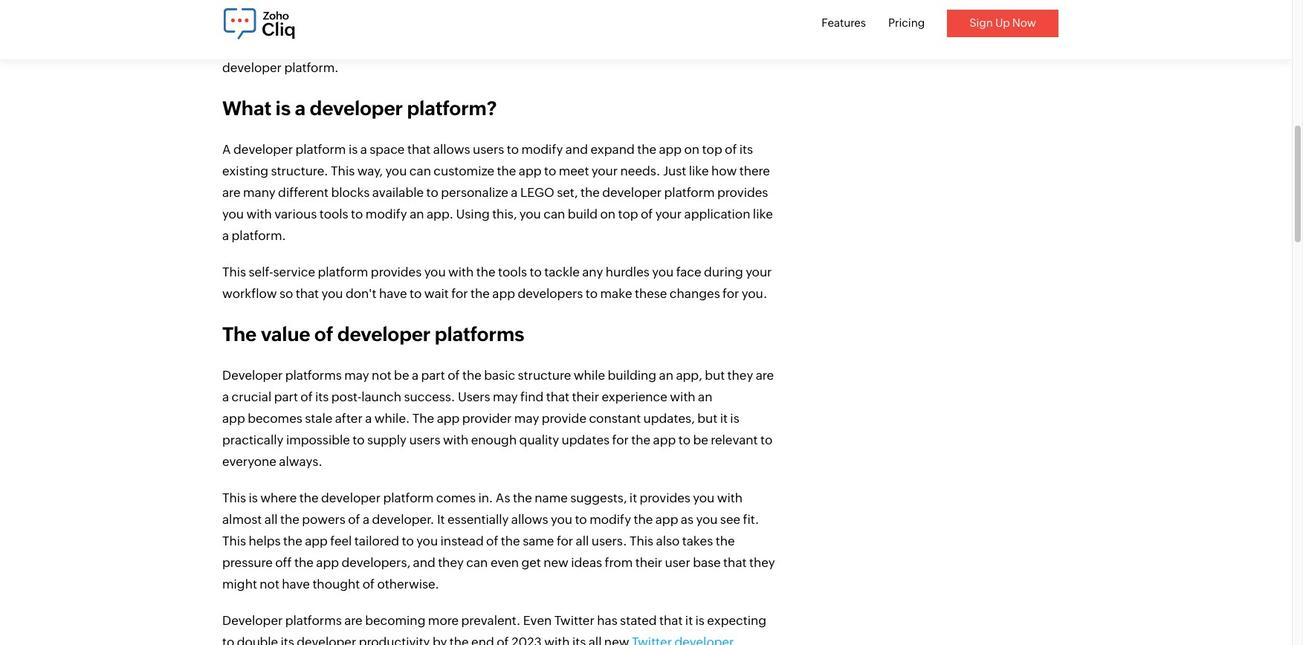 Task type: describe. For each thing, give the bounding box(es) containing it.
provides inside a developer platform is a space that allows users to modify and expand the app on top of its existing structure. this way, you can customize the app to meet your needs. just like how there are many different blocks available to personalize a lego set, the developer platform provides you with various tools to modify an app. using this, you can build on top of your application like a platform.
[[717, 185, 768, 200]]

users
[[409, 433, 441, 448]]

but inside developer platforms may not be a part of the basic structure while building an app, but they are a crucial part of its post-launch success. users may find that their experience with an app becomes stale after a while. the app provider may provide constant updates, but it is practically impossible to supply users with enough quality updates for the app to be relevant to everyone always.
[[705, 368, 725, 383]]

space that allows users to
[[370, 142, 519, 157]]

to down 'developer.'
[[402, 534, 414, 549]]

many
[[243, 185, 276, 200]]

pricing
[[888, 16, 925, 29]]

are inside developer platforms are becoming more prevalent. even twitter has stated that it is expecting to double its developer productivity by the end of 2023 with its all new
[[344, 613, 363, 628]]

can inside every app has its own level of depth. the way we use them usually only scratches the surface. of course, this can be beneficial to our needs, but we'd find that there are far more possibilities if only we explored them. one of the most valuable yet under explored elements of an app is the developer platform.
[[310, 17, 331, 32]]

them.
[[335, 39, 369, 53]]

supply
[[367, 433, 407, 448]]

productivity
[[359, 635, 430, 645]]

how
[[712, 163, 737, 178]]

its right double
[[281, 635, 294, 645]]

an left app,
[[659, 368, 674, 383]]

everyone
[[222, 454, 276, 469]]

stale
[[305, 411, 333, 426]]

the down 'using'
[[476, 265, 496, 279]]

with up updates, but
[[670, 390, 696, 404]]

to up developers
[[530, 265, 542, 279]]

a right after
[[365, 411, 372, 426]]

to up app.
[[426, 185, 439, 200]]

to down blocks in the top of the page
[[351, 207, 363, 221]]

app up lego
[[519, 163, 542, 178]]

this inside "this self-service platform provides you with the tools to tackle any hurdles you face during your workflow so that you don't have to wait for the app developers to make these changes for you."
[[222, 265, 246, 279]]

developer down "don't"
[[337, 323, 431, 346]]

far
[[650, 17, 666, 32]]

platform. inside every app has its own level of depth. the way we use them usually only scratches the surface. of course, this can be beneficial to our needs, but we'd find that there are far more possibilities if only we explored them. one of the most valuable yet under explored elements of an app is the developer platform.
[[284, 60, 339, 75]]

platform down just
[[664, 185, 715, 200]]

to down after
[[353, 433, 365, 448]]

constant
[[589, 411, 641, 426]]

needs.
[[621, 163, 661, 178]]

instead
[[441, 534, 484, 549]]

a up way,
[[360, 142, 367, 157]]

just
[[663, 163, 686, 178]]

tools inside a developer platform is a space that allows users to modify and expand the app on top of its existing structure. this way, you can customize the app to meet your needs. just like how there are many different blocks available to personalize a lego set, the developer platform provides you with various tools to modify an app. using this, you can build on top of your application like a platform.
[[319, 207, 348, 221]]

platform?
[[407, 97, 497, 120]]

1 horizontal spatial your
[[656, 207, 682, 221]]

experience
[[602, 390, 668, 404]]

with inside a developer platform is a space that allows users to modify and expand the app on top of its existing structure. this way, you can customize the app to meet your needs. just like how there are many different blocks available to personalize a lego set, the developer platform provides you with various tools to modify an app. using this, you can build on top of your application like a platform.
[[246, 207, 272, 221]]

the inside every app has its own level of depth. the way we use them usually only scratches the surface. of course, this can be beneficial to our needs, but we'd find that there are far more possibilities if only we explored them. one of the most valuable yet under explored elements of an app is the developer platform.
[[436, 0, 458, 10]]

meet
[[559, 163, 589, 178]]

there inside a developer platform is a space that allows users to modify and expand the app on top of its existing structure. this way, you can customize the app to meet your needs. just like how there are many different blocks available to personalize a lego set, the developer platform provides you with various tools to modify an app. using this, you can build on top of your application like a platform.
[[740, 163, 770, 178]]

thought
[[313, 577, 360, 592]]

ideas
[[571, 555, 602, 570]]

of up feel
[[348, 512, 360, 527]]

this up almost
[[222, 491, 246, 506]]

it inside this is where the developer platform comes in. as the name suggests, it provides you with almost all the powers of a developer. it essentially allows you to modify the app as you see fit. this helps the app feel tailored to you instead of the same for all users. this also takes the pressure off the app developers, and they can even get new ideas from their user base that they might not have thought of otherwise.
[[630, 491, 637, 506]]

building
[[608, 368, 657, 383]]

double
[[237, 635, 278, 645]]

to inside developer platforms are becoming more prevalent. even twitter has stated that it is expecting to double its developer productivity by the end of 2023 with its all new
[[222, 635, 234, 645]]

any
[[582, 265, 603, 279]]

1 vertical spatial all
[[576, 534, 589, 549]]

to left wait
[[410, 286, 422, 301]]

the down constant
[[631, 433, 651, 448]]

the down see
[[716, 534, 735, 549]]

as
[[496, 491, 510, 506]]

that inside "this self-service platform provides you with the tools to tackle any hurdles you face during your workflow so that you don't have to wait for the app developers to make these changes for you."
[[296, 286, 319, 301]]

features
[[822, 16, 866, 29]]

of right value
[[314, 323, 333, 346]]

1 vertical spatial the
[[222, 323, 257, 346]]

post-
[[331, 390, 362, 404]]

your inside "this self-service platform provides you with the tools to tackle any hurdles you face during your workflow so that you don't have to wait for the app developers to make these changes for you."
[[746, 265, 772, 279]]

new inside developer platforms are becoming more prevalent. even twitter has stated that it is expecting to double its developer productivity by the end of 2023 with its all new
[[604, 635, 629, 645]]

the down our
[[414, 39, 433, 53]]

you up these
[[652, 265, 674, 279]]

2 vertical spatial may
[[514, 411, 539, 426]]

their inside this is where the developer platform comes in. as the name suggests, it provides you with almost all the powers of a developer. it essentially allows you to modify the app as you see fit. this helps the app feel tailored to you instead of the same for all users. this also takes the pressure off the app developers, and they can even get new ideas from their user base that they might not have thought of otherwise.
[[635, 555, 663, 570]]

powers
[[302, 512, 346, 527]]

platform. inside a developer platform is a space that allows users to modify and expand the app on top of its existing structure. this way, you can customize the app to meet your needs. just like how there are many different blocks available to personalize a lego set, the developer platform provides you with various tools to modify an app. using this, you can build on top of your application like a platform.
[[232, 228, 286, 243]]

if
[[222, 39, 230, 53]]

of up can even
[[486, 534, 498, 549]]

the up off the
[[283, 534, 302, 549]]

to right relevant at bottom
[[761, 433, 773, 448]]

developer down needs.
[[602, 185, 662, 200]]

developer inside every app has its own level of depth. the way we use them usually only scratches the surface. of course, this can be beneficial to our needs, but we'd find that there are far more possibilities if only we explored them. one of the most valuable yet under explored elements of an app is the developer platform.
[[222, 60, 282, 75]]

for down during
[[723, 286, 739, 301]]

you up wait
[[424, 265, 446, 279]]

an down app,
[[698, 390, 713, 404]]

the up personalize
[[497, 163, 516, 178]]

from
[[605, 555, 633, 570]]

1 vertical spatial on
[[600, 207, 616, 221]]

practically
[[222, 433, 284, 448]]

that inside developer platforms are becoming more prevalent. even twitter has stated that it is expecting to double its developer productivity by the end of 2023 with its all new
[[660, 613, 683, 628]]

of down needs.
[[641, 207, 653, 221]]

tackle
[[544, 265, 580, 279]]

in.
[[478, 491, 493, 506]]

platform inside "this self-service platform provides you with the tools to tackle any hurdles you face during your workflow so that you don't have to wait for the app developers to make these changes for you."
[[318, 265, 368, 279]]

modify inside this is where the developer platform comes in. as the name suggests, it provides you with almost all the powers of a developer. it essentially allows you to modify the app as you see fit. this helps the app feel tailored to you instead of the same for all users. this also takes the pressure off the app developers, and they can even get new ideas from their user base that they might not have thought of otherwise.
[[590, 512, 631, 527]]

pricing link
[[888, 16, 925, 29]]

becoming
[[365, 613, 426, 628]]

its inside every app has its own level of depth. the way we use them usually only scratches the surface. of course, this can be beneficial to our needs, but we'd find that there are far more possibilities if only we explored them. one of the most valuable yet under explored elements of an app is the developer platform.
[[305, 0, 319, 10]]

the inside developer platforms may not be a part of the basic structure while building an app, but they are a crucial part of its post-launch success. users may find that their experience with an app becomes stale after a while. the app provider may provide constant updates, but it is practically impossible to supply users with enough quality updates for the app to be relevant to everyone always.
[[413, 411, 434, 426]]

the right app is
[[758, 39, 777, 53]]

prevalent.
[[461, 613, 521, 628]]

their inside developer platforms may not be a part of the basic structure while building an app, but they are a crucial part of its post-launch success. users may find that their experience with an app becomes stale after a while. the app provider may provide constant updates, but it is practically impossible to supply users with enough quality updates for the app to be relevant to everyone always.
[[572, 390, 599, 404]]

platforms for not
[[285, 368, 342, 383]]

see
[[720, 512, 741, 527]]

1 vertical spatial part
[[274, 390, 298, 404]]

basic
[[484, 368, 515, 383]]

also
[[656, 534, 680, 549]]

platform inside this is where the developer platform comes in. as the name suggests, it provides you with almost all the powers of a developer. it essentially allows you to modify the app as you see fit. this helps the app feel tailored to you instead of the same for all users. this also takes the pressure off the app developers, and they can even get new ideas from their user base that they might not have thought of otherwise.
[[383, 491, 434, 506]]

are inside a developer platform is a space that allows users to modify and expand the app on top of its existing structure. this way, you can customize the app to meet your needs. just like how there are many different blocks available to personalize a lego set, the developer platform provides you with various tools to modify an app. using this, you can build on top of your application like a platform.
[[222, 185, 241, 200]]

1 horizontal spatial like
[[753, 207, 773, 221]]

app down 'powers'
[[305, 534, 328, 549]]

build
[[568, 207, 598, 221]]

find inside developer platforms may not be a part of the basic structure while building an app, but they are a crucial part of its post-launch success. users may find that their experience with an app becomes stale after a while. the app provider may provide constant updates, but it is practically impossible to supply users with enough quality updates for the app to be relevant to everyone always.
[[520, 390, 544, 404]]

course,
[[240, 17, 283, 32]]

this down almost
[[222, 534, 246, 549]]

users.
[[592, 534, 627, 549]]

beneficial
[[352, 17, 409, 32]]

0 vertical spatial part
[[421, 368, 445, 383]]

lego
[[520, 185, 555, 200]]

0 vertical spatial all
[[265, 512, 278, 527]]

self-
[[249, 265, 273, 279]]

needs,
[[449, 17, 489, 32]]

the right wait
[[471, 286, 490, 301]]

1 horizontal spatial can
[[410, 163, 431, 178]]

app down success. at the bottom of the page
[[437, 411, 460, 426]]

of up users at left
[[448, 368, 460, 383]]

developer inside developer platforms are becoming more prevalent. even twitter has stated that it is expecting to double its developer productivity by the end of 2023 with its all new
[[297, 635, 356, 645]]

have inside this is where the developer platform comes in. as the name suggests, it provides you with almost all the powers of a developer. it essentially allows you to modify the app as you see fit. this helps the app feel tailored to you instead of the same for all users. this also takes the pressure off the app developers, and they can even get new ideas from their user base that they might not have thought of otherwise.
[[282, 577, 310, 592]]

most
[[436, 39, 466, 53]]

this is where the developer platform comes in. as the name suggests, it provides you with almost all the powers of a developer. it essentially allows you to modify the app as you see fit. this helps the app feel tailored to you instead of the same for all users. this also takes the pressure off the app developers, and they can even get new ideas from their user base that they might not have thought of otherwise.
[[222, 491, 775, 592]]

the inside developer platforms are becoming more prevalent. even twitter has stated that it is expecting to double its developer productivity by the end of 2023 with its all new
[[450, 635, 469, 645]]

of up stale
[[301, 390, 313, 404]]

with right users
[[443, 433, 469, 448]]

the left the same
[[501, 534, 520, 549]]

1 horizontal spatial top
[[702, 142, 722, 157]]

using
[[456, 207, 490, 221]]

available
[[372, 185, 424, 200]]

not inside developer platforms may not be a part of the basic structure while building an app, but they are a crucial part of its post-launch success. users may find that their experience with an app becomes stale after a while. the app provider may provide constant updates, but it is practically impossible to supply users with enough quality updates for the app to be relevant to everyone always.
[[372, 368, 392, 383]]

structure.
[[271, 163, 328, 178]]

developer for developer platforms may not be a part of the basic structure while building an app, but they are a crucial part of its post-launch success. users may find that their experience with an app becomes stale after a while. the app provider may provide constant updates, but it is practically impossible to supply users with enough quality updates for the app to be relevant to everyone always.
[[222, 368, 283, 383]]

app becomes
[[222, 411, 302, 426]]

only scratches
[[606, 0, 691, 10]]

tailored
[[355, 534, 399, 549]]

a left lego
[[511, 185, 518, 200]]

its inside developer platforms may not be a part of the basic structure while building an app, but they are a crucial part of its post-launch success. users may find that their experience with an app becomes stale after a while. the app provider may provide constant updates, but it is practically impossible to supply users with enough quality updates for the app to be relevant to everyone always.
[[315, 390, 329, 404]]

of up how
[[725, 142, 737, 157]]

is inside developer platforms may not be a part of the basic structure while building an app, but they are a crucial part of its post-launch success. users may find that their experience with an app becomes stale after a while. the app provider may provide constant updates, but it is practically impossible to supply users with enough quality updates for the app to be relevant to everyone always.
[[730, 411, 740, 426]]

developer for developer platforms are becoming more prevalent. even twitter has stated that it is expecting to double its developer productivity by the end of 2023 with its all new
[[222, 613, 283, 628]]

developer platforms are becoming more prevalent. even twitter has stated that it is expecting to double its developer productivity by the end of 2023 with its all new
[[222, 613, 767, 645]]

same
[[523, 534, 554, 549]]

expecting
[[707, 613, 767, 628]]

the down the where
[[280, 512, 299, 527]]

a left crucial
[[222, 390, 229, 404]]

all inside developer platforms are becoming more prevalent. even twitter has stated that it is expecting to double its developer productivity by the end of 2023 with its all new
[[589, 635, 602, 645]]

0 horizontal spatial top
[[618, 207, 638, 221]]

even
[[523, 613, 552, 628]]

sign up now link
[[947, 10, 1059, 37]]

its down twitter
[[572, 635, 586, 645]]

developer up existing
[[234, 142, 293, 157]]

value
[[261, 323, 310, 346]]

app down updates, but
[[653, 433, 676, 448]]

takes
[[682, 534, 713, 549]]

up
[[995, 16, 1010, 29]]

usually
[[563, 0, 604, 10]]

the left as
[[634, 512, 653, 527]]

an inside every app has its own level of depth. the way we use them usually only scratches the surface. of course, this can be beneficial to our needs, but we'd find that there are far more possibilities if only we explored them. one of the most valuable yet under explored elements of an app is the developer platform.
[[704, 39, 718, 53]]

as
[[681, 512, 694, 527]]

might
[[222, 577, 257, 592]]

under
[[540, 39, 575, 53]]

our
[[427, 17, 447, 32]]

own
[[322, 0, 347, 10]]

you down the many
[[222, 207, 244, 221]]

of down developers,
[[363, 577, 375, 592]]

1 explored from the left
[[280, 39, 332, 53]]

0 vertical spatial like
[[689, 163, 709, 178]]

you left "don't"
[[322, 286, 343, 301]]

we'd
[[514, 17, 542, 32]]

user
[[665, 555, 691, 570]]

the right set,
[[581, 185, 600, 200]]

to down any at the top left of page
[[586, 286, 598, 301]]

you right as
[[696, 512, 718, 527]]

a up success. at the bottom of the page
[[412, 368, 419, 383]]

provides inside "this self-service platform provides you with the tools to tackle any hurdles you face during your workflow so that you don't have to wait for the app developers to make these changes for you."
[[371, 265, 422, 279]]

twitter
[[554, 613, 595, 628]]

you up available
[[385, 163, 407, 178]]

valuable
[[468, 39, 517, 53]]

to down 'suggests,'
[[575, 512, 587, 527]]

the up users at left
[[462, 368, 482, 383]]



Task type: locate. For each thing, give the bounding box(es) containing it.
2 vertical spatial all
[[589, 635, 602, 645]]

1 vertical spatial platforms
[[285, 368, 342, 383]]

not up launch
[[372, 368, 392, 383]]

with inside "this self-service platform provides you with the tools to tackle any hurdles you face during your workflow so that you don't have to wait for the app developers to make these changes for you."
[[448, 265, 474, 279]]

0 horizontal spatial has
[[283, 0, 303, 10]]

what is a developer platform?
[[222, 97, 497, 120]]

1 horizontal spatial their
[[635, 555, 663, 570]]

app up thought
[[316, 555, 339, 570]]

is left expecting
[[696, 613, 705, 628]]

they inside developer platforms may not be a part of the basic structure while building an app, but they are a crucial part of its post-launch success. users may find that their experience with an app becomes stale after a while. the app provider may provide constant updates, but it is practically impossible to supply users with enough quality updates for the app to be relevant to everyone always.
[[728, 368, 753, 383]]

developers
[[518, 286, 583, 301]]

existing
[[222, 163, 268, 178]]

0 vertical spatial the
[[436, 0, 458, 10]]

of right elements
[[689, 39, 701, 53]]

0 vertical spatial have
[[379, 286, 407, 301]]

platforms up basic
[[435, 323, 524, 346]]

platforms
[[435, 323, 524, 346], [285, 368, 342, 383], [285, 613, 342, 628]]

app inside every app has its own level of depth. the way we use them usually only scratches the surface. of course, this can be beneficial to our needs, but we'd find that there are far more possibilities if only we explored them. one of the most valuable yet under explored elements of an app is the developer platform.
[[257, 0, 280, 10]]

impossible
[[286, 433, 350, 448]]

pressure
[[222, 555, 273, 570]]

get
[[522, 555, 541, 570]]

1 vertical spatial has
[[597, 613, 618, 628]]

a up workflow
[[222, 228, 229, 243]]

has up "this"
[[283, 0, 303, 10]]

1 vertical spatial provides
[[371, 265, 422, 279]]

new inside this is where the developer platform comes in. as the name suggests, it provides you with almost all the powers of a developer. it essentially allows you to modify the app as you see fit. this helps the app feel tailored to you instead of the same for all users. this also takes the pressure off the app developers, and they can even get new ideas from their user base that they might not have thought of otherwise.
[[544, 555, 569, 570]]

it inside developer platforms are becoming more prevalent. even twitter has stated that it is expecting to double its developer productivity by the end of 2023 with its all new
[[685, 613, 693, 628]]

developer up double
[[222, 613, 283, 628]]

2 developer from the top
[[222, 613, 283, 628]]

1 vertical spatial but
[[705, 368, 725, 383]]

be down own
[[334, 17, 349, 32]]

developer inside developer platforms are becoming more prevalent. even twitter has stated that it is expecting to double its developer productivity by the end of 2023 with its all new
[[222, 613, 283, 628]]

like right just
[[689, 163, 709, 178]]

is inside this is where the developer platform comes in. as the name suggests, it provides you with almost all the powers of a developer. it essentially allows you to modify the app as you see fit. this helps the app feel tailored to you instead of the same for all users. this also takes the pressure off the app developers, and they can even get new ideas from their user base that they might not have thought of otherwise.
[[249, 491, 258, 506]]

while
[[574, 368, 605, 383]]

a developer platform is a space that allows users to modify and expand the app on top of its existing structure. this way, you can customize the app to meet your needs. just like how there are many different blocks available to personalize a lego set, the developer platform provides you with various tools to modify an app. using this, you can build on top of your application like a platform.
[[222, 142, 773, 243]]

helps
[[249, 534, 281, 549]]

2 horizontal spatial the
[[436, 0, 458, 10]]

be
[[334, 17, 349, 32], [394, 368, 409, 383], [693, 433, 708, 448]]

0 horizontal spatial new
[[544, 555, 569, 570]]

where
[[260, 491, 297, 506]]

can up available
[[410, 163, 431, 178]]

0 vertical spatial has
[[283, 0, 303, 10]]

part up app becomes
[[274, 390, 298, 404]]

1 horizontal spatial has
[[597, 613, 618, 628]]

1 horizontal spatial part
[[421, 368, 445, 383]]

expand
[[591, 142, 635, 157]]

0 horizontal spatial be
[[334, 17, 349, 32]]

are left 'far'
[[629, 17, 648, 32]]

you down it
[[417, 534, 438, 549]]

possibilities
[[702, 17, 771, 32]]

provides
[[717, 185, 768, 200], [371, 265, 422, 279], [640, 491, 691, 506]]

various
[[274, 207, 317, 221]]

developer down only
[[222, 60, 282, 75]]

1 vertical spatial find
[[520, 390, 544, 404]]

an left app.
[[410, 207, 424, 221]]

app left as
[[656, 512, 678, 527]]

0 vertical spatial modify
[[522, 142, 563, 157]]

provider
[[462, 411, 512, 426]]

developer
[[222, 60, 282, 75], [310, 97, 403, 120], [234, 142, 293, 157], [602, 185, 662, 200], [337, 323, 431, 346], [321, 491, 381, 506], [297, 635, 356, 645]]

with inside developer platforms are becoming more prevalent. even twitter has stated that it is expecting to double its developer productivity by the end of 2023 with its all new
[[544, 635, 570, 645]]

but inside every app has its own level of depth. the way we use them usually only scratches the surface. of course, this can be beneficial to our needs, but we'd find that there are far more possibilities if only we explored them. one of the most valuable yet under explored elements of an app is the developer platform.
[[491, 17, 511, 32]]

you
[[385, 163, 407, 178], [222, 207, 244, 221], [520, 207, 541, 221], [424, 265, 446, 279], [652, 265, 674, 279], [322, 286, 343, 301], [693, 491, 715, 506], [551, 512, 572, 527], [696, 512, 718, 527], [417, 534, 438, 549]]

2 vertical spatial your
[[746, 265, 772, 279]]

on right build
[[600, 207, 616, 221]]

2 vertical spatial the
[[413, 411, 434, 426]]

developer.
[[372, 512, 435, 527]]

have inside "this self-service platform provides you with the tools to tackle any hurdles you face during your workflow so that you don't have to wait for the app developers to make these changes for you."
[[379, 286, 407, 301]]

1 vertical spatial there
[[740, 163, 770, 178]]

this,
[[492, 207, 517, 221]]

2 vertical spatial modify
[[590, 512, 631, 527]]

all up helps
[[265, 512, 278, 527]]

always.
[[279, 454, 323, 469]]

comes
[[436, 491, 476, 506]]

they down instead
[[438, 555, 464, 570]]

1 horizontal spatial modify
[[522, 142, 563, 157]]

explored down "this"
[[280, 39, 332, 53]]

app inside "this self-service platform provides you with the tools to tackle any hurdles you face during your workflow so that you don't have to wait for the app developers to make these changes for you."
[[492, 286, 515, 301]]

by
[[433, 635, 447, 645]]

users
[[458, 390, 490, 404]]

2 horizontal spatial be
[[693, 433, 708, 448]]

customize
[[434, 163, 495, 178]]

with
[[246, 207, 272, 221], [448, 265, 474, 279], [670, 390, 696, 404], [443, 433, 469, 448], [717, 491, 743, 506], [544, 635, 570, 645]]

1 horizontal spatial more
[[668, 17, 699, 32]]

1 horizontal spatial provides
[[640, 491, 691, 506]]

platform up "don't"
[[318, 265, 368, 279]]

provide
[[542, 411, 587, 426]]

more inside every app has its own level of depth. the way we use them usually only scratches the surface. of course, this can be beneficial to our needs, but we'd find that there are far more possibilities if only we explored them. one of the most valuable yet under explored elements of an app is the developer platform.
[[668, 17, 699, 32]]

tools inside "this self-service platform provides you with the tools to tackle any hurdles you face during your workflow so that you don't have to wait for the app developers to make these changes for you."
[[498, 265, 527, 279]]

there right how
[[740, 163, 770, 178]]

after
[[335, 411, 363, 426]]

are
[[629, 17, 648, 32], [222, 185, 241, 200], [756, 368, 774, 383], [344, 613, 363, 628]]

0 vertical spatial find
[[544, 17, 568, 32]]

1 horizontal spatial tools
[[498, 265, 527, 279]]

have right "don't"
[[379, 286, 407, 301]]

1 horizontal spatial it
[[685, 613, 693, 628]]

more inside developer platforms are becoming more prevalent. even twitter has stated that it is expecting to double its developer productivity by the end of 2023 with its all new
[[428, 613, 459, 628]]

2 vertical spatial provides
[[640, 491, 691, 506]]

1 horizontal spatial not
[[372, 368, 392, 383]]

there
[[596, 17, 627, 32], [740, 163, 770, 178]]

0 horizontal spatial it
[[630, 491, 637, 506]]

0 horizontal spatial find
[[520, 390, 544, 404]]

2 horizontal spatial modify
[[590, 512, 631, 527]]

essentially
[[448, 512, 509, 527]]

yet
[[520, 39, 538, 53]]

has left stated
[[597, 613, 618, 628]]

modify up meet
[[522, 142, 563, 157]]

an
[[704, 39, 718, 53], [410, 207, 424, 221], [659, 368, 674, 383], [698, 390, 713, 404]]

tools
[[319, 207, 348, 221], [498, 265, 527, 279]]

a right what
[[295, 97, 306, 120]]

changes
[[670, 286, 720, 301]]

0 horizontal spatial and
[[413, 555, 435, 570]]

modify
[[522, 142, 563, 157], [366, 207, 407, 221], [590, 512, 631, 527]]

the right as
[[513, 491, 532, 506]]

0 vertical spatial but
[[491, 17, 511, 32]]

2 horizontal spatial your
[[746, 265, 772, 279]]

1 horizontal spatial and
[[566, 142, 588, 157]]

0 vertical spatial there
[[596, 17, 627, 32]]

are inside developer platforms may not be a part of the basic structure while building an app, but they are a crucial part of its post-launch success. users may find that their experience with an app becomes stale after a while. the app provider may provide constant updates, but it is practically impossible to supply users with enough quality updates for the app to be relevant to everyone always.
[[756, 368, 774, 383]]

1 horizontal spatial find
[[544, 17, 568, 32]]

for inside developer platforms may not be a part of the basic structure while building an app, but they are a crucial part of its post-launch success. users may find that their experience with an app becomes stale after a while. the app provider may provide constant updates, but it is practically impossible to supply users with enough quality updates for the app to be relevant to everyone always.
[[612, 433, 629, 448]]

this left also
[[630, 534, 654, 549]]

their
[[572, 390, 599, 404], [635, 555, 663, 570]]

to left meet
[[544, 163, 556, 178]]

0 vertical spatial on
[[684, 142, 700, 157]]

hurdles
[[606, 265, 650, 279]]

your down just
[[656, 207, 682, 221]]

0 horizontal spatial their
[[572, 390, 599, 404]]

1 developer from the top
[[222, 368, 283, 383]]

the
[[694, 0, 713, 10], [414, 39, 433, 53], [758, 39, 777, 53], [637, 142, 657, 157], [497, 163, 516, 178], [581, 185, 600, 200], [476, 265, 496, 279], [471, 286, 490, 301], [462, 368, 482, 383], [631, 433, 651, 448], [299, 491, 319, 506], [513, 491, 532, 506], [280, 512, 299, 527], [634, 512, 653, 527], [283, 534, 302, 549], [501, 534, 520, 549], [716, 534, 735, 549], [450, 635, 469, 645]]

0 vertical spatial can
[[310, 17, 331, 32]]

you down lego
[[520, 207, 541, 221]]

2 vertical spatial can
[[544, 207, 565, 221]]

and up otherwise.
[[413, 555, 435, 570]]

provides inside this is where the developer platform comes in. as the name suggests, it provides you with almost all the powers of a developer. it essentially allows you to modify the app as you see fit. this helps the app feel tailored to you instead of the same for all users. this also takes the pressure off the app developers, and they can even get new ideas from their user base that they might not have thought of otherwise.
[[640, 491, 691, 506]]

it up relevant at bottom
[[720, 411, 728, 426]]

all down twitter
[[589, 635, 602, 645]]

is up way,
[[349, 142, 358, 157]]

top up how
[[702, 142, 722, 157]]

that right so
[[296, 286, 319, 301]]

that inside every app has its own level of depth. the way we use them usually only scratches the surface. of course, this can be beneficial to our needs, but we'd find that there are far more possibilities if only we explored them. one of the most valuable yet under explored elements of an app is the developer platform.
[[570, 17, 594, 32]]

0 vertical spatial it
[[720, 411, 728, 426]]

this
[[286, 17, 307, 32]]

2 vertical spatial be
[[693, 433, 708, 448]]

has inside every app has its own level of depth. the way we use them usually only scratches the surface. of course, this can be beneficial to our needs, but we'd find that there are far more possibilities if only we explored them. one of the most valuable yet under explored elements of an app is the developer platform.
[[283, 0, 303, 10]]

a inside this is where the developer platform comes in. as the name suggests, it provides you with almost all the powers of a developer. it essentially allows you to modify the app as you see fit. this helps the app feel tailored to you instead of the same for all users. this also takes the pressure off the app developers, and they can even get new ideas from their user base that they might not have thought of otherwise.
[[363, 512, 370, 527]]

1 vertical spatial platform.
[[232, 228, 286, 243]]

the up needs.
[[637, 142, 657, 157]]

is right what
[[276, 97, 291, 120]]

personalize
[[441, 185, 509, 200]]

the down workflow
[[222, 323, 257, 346]]

on up just
[[684, 142, 700, 157]]

0 horizontal spatial explored
[[280, 39, 332, 53]]

1 vertical spatial top
[[618, 207, 638, 221]]

top
[[702, 142, 722, 157], [618, 207, 638, 221]]

we use
[[486, 0, 527, 10]]

have
[[379, 286, 407, 301], [282, 577, 310, 592]]

0 horizontal spatial provides
[[371, 265, 422, 279]]

for right wait
[[452, 286, 468, 301]]

not inside this is where the developer platform comes in. as the name suggests, it provides you with almost all the powers of a developer. it essentially allows you to modify the app as you see fit. this helps the app feel tailored to you instead of the same for all users. this also takes the pressure off the app developers, and they can even get new ideas from their user base that they might not have thought of otherwise.
[[260, 577, 279, 592]]

0 vertical spatial platforms
[[435, 323, 524, 346]]

stated
[[620, 613, 657, 628]]

structure
[[518, 368, 571, 383]]

an left app is
[[704, 39, 718, 53]]

1 vertical spatial tools
[[498, 265, 527, 279]]

0 horizontal spatial like
[[689, 163, 709, 178]]

base
[[693, 555, 721, 570]]

0 horizontal spatial tools
[[319, 207, 348, 221]]

is inside a developer platform is a space that allows users to modify and expand the app on top of its existing structure. this way, you can customize the app to meet your needs. just like how there are many different blocks available to personalize a lego set, the developer platform provides you with various tools to modify an app. using this, you can build on top of your application like a platform.
[[349, 142, 358, 157]]

they right app,
[[728, 368, 753, 383]]

can down own
[[310, 17, 331, 32]]

a
[[222, 142, 231, 157]]

not right might
[[260, 577, 279, 592]]

all up ideas
[[576, 534, 589, 549]]

2 explored from the left
[[578, 39, 630, 53]]

of up beneficial
[[379, 0, 391, 10]]

to inside every app has its own level of depth. the way we use them usually only scratches the surface. of course, this can be beneficial to our needs, but we'd find that there are far more possibilities if only we explored them. one of the most valuable yet under explored elements of an app is the developer platform.
[[412, 17, 424, 32]]

developer inside developer platforms may not be a part of the basic structure while building an app, but they are a crucial part of its post-launch success. users may find that their experience with an app becomes stale after a while. the app provider may provide constant updates, but it is practically impossible to supply users with enough quality updates for the app to be relevant to everyone always.
[[222, 368, 283, 383]]

and inside a developer platform is a space that allows users to modify and expand the app on top of its existing structure. this way, you can customize the app to meet your needs. just like how there are many different blocks available to personalize a lego set, the developer platform provides you with various tools to modify an app. using this, you can build on top of your application like a platform.
[[566, 142, 588, 157]]

0 horizontal spatial part
[[274, 390, 298, 404]]

to down updates, but
[[679, 433, 691, 448]]

platforms inside developer platforms may not be a part of the basic structure while building an app, but they are a crucial part of its post-launch success. users may find that their experience with an app becomes stale after a while. the app provider may provide constant updates, but it is practically impossible to supply users with enough quality updates for the app to be relevant to everyone always.
[[285, 368, 342, 383]]

1 vertical spatial can
[[410, 163, 431, 178]]

0 horizontal spatial not
[[260, 577, 279, 592]]

find inside every app has its own level of depth. the way we use them usually only scratches the surface. of course, this can be beneficial to our needs, but we'd find that there are far more possibilities if only we explored them. one of the most valuable yet under explored elements of an app is the developer platform.
[[544, 17, 568, 32]]

platforms for becoming
[[285, 613, 342, 628]]

1 horizontal spatial on
[[684, 142, 700, 157]]

0 vertical spatial may
[[344, 368, 369, 383]]

launch
[[361, 390, 402, 404]]

1 vertical spatial developer
[[222, 613, 283, 628]]

1 vertical spatial like
[[753, 207, 773, 221]]

0 vertical spatial top
[[702, 142, 722, 157]]

their down also
[[635, 555, 663, 570]]

that
[[570, 17, 594, 32], [296, 286, 319, 301], [546, 390, 570, 404], [724, 555, 747, 570], [660, 613, 683, 628]]

2 vertical spatial it
[[685, 613, 693, 628]]

name
[[535, 491, 568, 506]]

now
[[1013, 16, 1036, 29]]

1 vertical spatial may
[[493, 390, 518, 404]]

this inside a developer platform is a space that allows users to modify and expand the app on top of its existing structure. this way, you can customize the app to meet your needs. just like how there are many different blocks available to personalize a lego set, the developer platform provides you with various tools to modify an app. using this, you can build on top of your application like a platform.
[[331, 163, 355, 178]]

1 vertical spatial your
[[656, 207, 682, 221]]

with inside this is where the developer platform comes in. as the name suggests, it provides you with almost all the powers of a developer. it essentially allows you to modify the app as you see fit. this helps the app feel tailored to you instead of the same for all users. this also takes the pressure off the app developers, and they can even get new ideas from their user base that they might not have thought of otherwise.
[[717, 491, 743, 506]]

set,
[[557, 185, 578, 200]]

that up provide
[[546, 390, 570, 404]]

may up quality in the left of the page
[[514, 411, 539, 426]]

on
[[684, 142, 700, 157], [600, 207, 616, 221]]

app
[[257, 0, 280, 10], [659, 142, 682, 157], [519, 163, 542, 178], [492, 286, 515, 301], [437, 411, 460, 426], [653, 433, 676, 448], [656, 512, 678, 527], [305, 534, 328, 549], [316, 555, 339, 570]]

like right application
[[753, 207, 773, 221]]

there down usually
[[596, 17, 627, 32]]

every app has its own level of depth. the way we use them usually only scratches the surface. of course, this can be beneficial to our needs, but we'd find that there are far more possibilities if only we explored them. one of the most valuable yet under explored elements of an app is the developer platform.
[[222, 0, 777, 75]]

that inside developer platforms may not be a part of the basic structure while building an app, but they are a crucial part of its post-launch success. users may find that their experience with an app becomes stale after a while. the app provider may provide constant updates, but it is practically impossible to supply users with enough quality updates for the app to be relevant to everyone always.
[[546, 390, 570, 404]]

you down name
[[551, 512, 572, 527]]

0 horizontal spatial your
[[592, 163, 618, 178]]

tools up developers
[[498, 265, 527, 279]]

of right one
[[399, 39, 412, 53]]

that inside this is where the developer platform comes in. as the name suggests, it provides you with almost all the powers of a developer. it essentially allows you to modify the app as you see fit. this helps the app feel tailored to you instead of the same for all users. this also takes the pressure off the app developers, and they can even get new ideas from their user base that they might not have thought of otherwise.
[[724, 555, 747, 570]]

0 vertical spatial and
[[566, 142, 588, 157]]

1 horizontal spatial be
[[394, 368, 409, 383]]

you.
[[742, 286, 768, 301]]

more up by
[[428, 613, 459, 628]]

platform up 'developer.'
[[383, 491, 434, 506]]

of
[[222, 17, 237, 32]]

0 vertical spatial their
[[572, 390, 599, 404]]

almost
[[222, 512, 262, 527]]

0 horizontal spatial modify
[[366, 207, 407, 221]]

0 horizontal spatial there
[[596, 17, 627, 32]]

can even
[[466, 555, 519, 570]]

they down fit.
[[749, 555, 775, 570]]

2 horizontal spatial can
[[544, 207, 565, 221]]

0 vertical spatial provides
[[717, 185, 768, 200]]

the left 'surface.'
[[694, 0, 713, 10]]

this self-service platform provides you with the tools to tackle any hurdles you face during your workflow so that you don't have to wait for the app developers to make these changes for you.
[[222, 265, 772, 301]]

0 vertical spatial your
[[592, 163, 618, 178]]

and inside this is where the developer platform comes in. as the name suggests, it provides you with almost all the powers of a developer. it essentially allows you to modify the app as you see fit. this helps the app feel tailored to you instead of the same for all users. this also takes the pressure off the app developers, and they can even get new ideas from their user base that they might not have thought of otherwise.
[[413, 555, 435, 570]]

the up 'powers'
[[299, 491, 319, 506]]

0 vertical spatial tools
[[319, 207, 348, 221]]

1 vertical spatial new
[[604, 635, 629, 645]]

for inside this is where the developer platform comes in. as the name suggests, it provides you with almost all the powers of a developer. it essentially allows you to modify the app as you see fit. this helps the app feel tailored to you instead of the same for all users. this also takes the pressure off the app developers, and they can even get new ideas from their user base that they might not have thought of otherwise.
[[557, 534, 573, 549]]

developer down them.
[[310, 97, 403, 120]]

of inside developer platforms are becoming more prevalent. even twitter has stated that it is expecting to double its developer productivity by the end of 2023 with its all new
[[497, 635, 509, 645]]

developer inside this is where the developer platform comes in. as the name suggests, it provides you with almost all the powers of a developer. it essentially allows you to modify the app as you see fit. this helps the app feel tailored to you instead of the same for all users. this also takes the pressure off the app developers, and they can even get new ideas from their user base that they might not have thought of otherwise.
[[321, 491, 381, 506]]

platform.
[[284, 60, 339, 75], [232, 228, 286, 243]]

application
[[684, 207, 751, 221]]

0 horizontal spatial more
[[428, 613, 459, 628]]

app up just
[[659, 142, 682, 157]]

more right 'far'
[[668, 17, 699, 32]]

its up stale
[[315, 390, 329, 404]]

its left own
[[305, 0, 319, 10]]

1 vertical spatial more
[[428, 613, 459, 628]]

1 vertical spatial have
[[282, 577, 310, 592]]

fit.
[[743, 512, 759, 527]]

have down off the
[[282, 577, 310, 592]]

it left expecting
[[685, 613, 693, 628]]

otherwise.
[[377, 577, 439, 592]]

platforms inside developer platforms are becoming more prevalent. even twitter has stated that it is expecting to double its developer productivity by the end of 2023 with its all new
[[285, 613, 342, 628]]

developer platforms may not be a part of the basic structure while building an app, but they are a crucial part of its post-launch success. users may find that their experience with an app becomes stale after a while. the app provider may provide constant updates, but it is practically impossible to supply users with enough quality updates for the app to be relevant to everyone always.
[[222, 368, 774, 469]]

has inside developer platforms are becoming more prevalent. even twitter has stated that it is expecting to double its developer productivity by the end of 2023 with its all new
[[597, 613, 618, 628]]

it inside developer platforms may not be a part of the basic structure while building an app, but they are a crucial part of its post-launch success. users may find that their experience with an app becomes stale after a while. the app provider may provide constant updates, but it is practically impossible to supply users with enough quality updates for the app to be relevant to everyone always.
[[720, 411, 728, 426]]

your up you.
[[746, 265, 772, 279]]

1 horizontal spatial there
[[740, 163, 770, 178]]

that right base
[[724, 555, 747, 570]]

2 horizontal spatial provides
[[717, 185, 768, 200]]

during
[[704, 265, 743, 279]]

0 vertical spatial not
[[372, 368, 392, 383]]

1 vertical spatial it
[[630, 491, 637, 506]]

developer up crucial
[[222, 368, 283, 383]]

an inside a developer platform is a space that allows users to modify and expand the app on top of its existing structure. this way, you can customize the app to meet your needs. just like how there are many different blocks available to personalize a lego set, the developer platform provides you with various tools to modify an app. using this, you can build on top of your application like a platform.
[[410, 207, 424, 221]]

0 vertical spatial platform.
[[284, 60, 339, 75]]

allows
[[511, 512, 548, 527]]

new down stated
[[604, 635, 629, 645]]

can
[[310, 17, 331, 32], [410, 163, 431, 178], [544, 207, 565, 221]]

end
[[471, 635, 494, 645]]

0 horizontal spatial but
[[491, 17, 511, 32]]

we
[[260, 39, 277, 53]]

there inside every app has its own level of depth. the way we use them usually only scratches the surface. of course, this can be beneficial to our needs, but we'd find that there are far more possibilities if only we explored them. one of the most valuable yet under explored elements of an app is the developer platform.
[[596, 17, 627, 32]]

be inside every app has its own level of depth. the way we use them usually only scratches the surface. of course, this can be beneficial to our needs, but we'd find that there are far more possibilities if only we explored them. one of the most valuable yet under explored elements of an app is the developer platform.
[[334, 17, 349, 32]]

is inside developer platforms are becoming more prevalent. even twitter has stated that it is expecting to double its developer productivity by the end of 2023 with its all new
[[696, 613, 705, 628]]

with up see
[[717, 491, 743, 506]]

to left double
[[222, 635, 234, 645]]

surface.
[[715, 0, 763, 10]]

its inside a developer platform is a space that allows users to modify and expand the app on top of its existing structure. this way, you can customize the app to meet your needs. just like how there are many different blocks available to personalize a lego set, the developer platform provides you with various tools to modify an app. using this, you can build on top of your application like a platform.
[[740, 142, 753, 157]]

this up workflow
[[222, 265, 246, 279]]

1 horizontal spatial but
[[705, 368, 725, 383]]

0 vertical spatial new
[[544, 555, 569, 570]]

explored down usually
[[578, 39, 630, 53]]

0 horizontal spatial have
[[282, 577, 310, 592]]

you up as
[[693, 491, 715, 506]]

0 vertical spatial developer
[[222, 368, 283, 383]]

1 vertical spatial modify
[[366, 207, 407, 221]]

be up launch
[[394, 368, 409, 383]]

app is
[[721, 39, 756, 53]]

platform up structure.
[[296, 142, 346, 157]]

are inside every app has its own level of depth. the way we use them usually only scratches the surface. of course, this can be beneficial to our needs, but we'd find that there are far more possibilities if only we explored them. one of the most valuable yet under explored elements of an app is the developer platform.
[[629, 17, 648, 32]]



Task type: vqa. For each thing, say whether or not it's contained in the screenshot.
about
no



